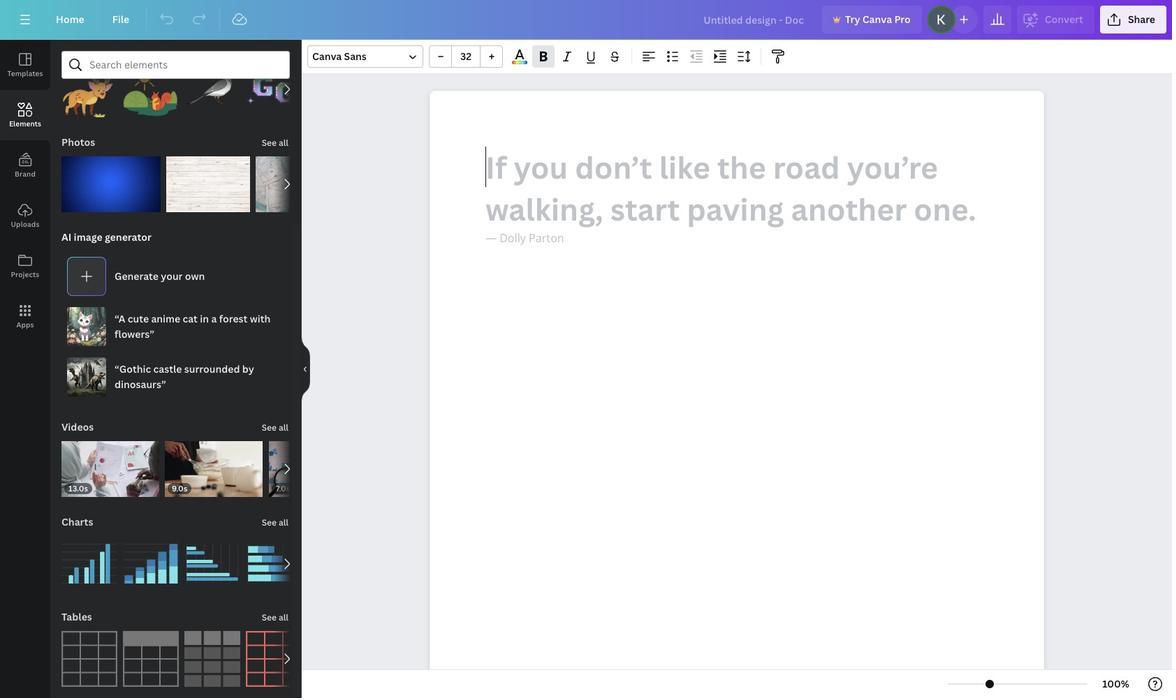 Task type: describe. For each thing, give the bounding box(es) containing it.
Search elements search field
[[89, 52, 262, 78]]

cat
[[183, 312, 198, 326]]

13.0s
[[68, 483, 88, 494]]

share button
[[1100, 6, 1167, 34]]

all for charts
[[279, 517, 289, 529]]

anime
[[151, 312, 180, 326]]

7.0s
[[276, 483, 290, 494]]

projects
[[11, 270, 39, 279]]

see all for videos
[[262, 422, 289, 434]]

canva inside try canva pro 'button'
[[863, 13, 892, 26]]

main menu bar
[[0, 0, 1172, 40]]

all for tables
[[279, 612, 289, 624]]

see all for charts
[[262, 517, 289, 529]]

"gothic castle surrounded by dinosaurs"
[[115, 363, 254, 391]]

canva sans button
[[307, 45, 423, 68]]

2 add this table to the canvas image from the left
[[123, 632, 179, 687]]

file
[[112, 13, 129, 26]]

elements
[[9, 119, 41, 129]]

canva sans
[[312, 50, 367, 63]]

charts
[[61, 516, 93, 529]]

cute
[[128, 312, 149, 326]]

image
[[74, 231, 102, 244]]

see all button for charts
[[260, 509, 290, 537]]

uploads button
[[0, 191, 50, 241]]

ai
[[61, 231, 71, 244]]

pro
[[895, 13, 911, 26]]

with
[[250, 312, 271, 326]]

9.0s group
[[165, 433, 263, 497]]

see all button for photos
[[260, 129, 290, 156]]

in
[[200, 312, 209, 326]]

uploads
[[11, 219, 39, 229]]

white old wood background, abstract wooden texture image
[[166, 156, 250, 212]]

top view of paper maps image
[[256, 156, 340, 212]]

forest
[[219, 312, 248, 326]]

templates
[[7, 68, 43, 78]]

home
[[56, 13, 84, 26]]

canva inside canva sans popup button
[[312, 50, 342, 63]]

tables
[[61, 611, 92, 624]]

hide image
[[301, 336, 310, 403]]

generator
[[105, 231, 152, 244]]

brand
[[15, 169, 36, 179]]

try
[[845, 13, 860, 26]]

see for videos
[[262, 422, 277, 434]]

templates button
[[0, 40, 50, 90]]

generate
[[115, 270, 159, 283]]

all for videos
[[279, 422, 289, 434]]



Task type: locate. For each thing, give the bounding box(es) containing it.
smooth vignette blue backgorund image
[[61, 156, 161, 212]]

"a cute anime cat in a forest with flowers"
[[115, 312, 271, 341]]

see all
[[262, 137, 289, 149], [262, 422, 289, 434], [262, 517, 289, 529], [262, 612, 289, 624]]

videos button
[[60, 414, 95, 442]]

add this table to the canvas image
[[61, 632, 117, 687], [123, 632, 179, 687], [184, 632, 240, 687], [246, 632, 302, 687]]

convert button
[[1017, 6, 1095, 34]]

share
[[1128, 13, 1156, 26]]

projects button
[[0, 241, 50, 291]]

try canva pro
[[845, 13, 911, 26]]

brand button
[[0, 140, 50, 191]]

canva left sans
[[312, 50, 342, 63]]

apps
[[16, 320, 34, 330]]

ai image generator
[[61, 231, 152, 244]]

file button
[[101, 6, 141, 34]]

"gothic
[[115, 363, 151, 376]]

sans
[[344, 50, 367, 63]]

Design title text field
[[693, 6, 817, 34]]

see for photos
[[262, 137, 277, 149]]

surrounded
[[184, 363, 240, 376]]

a
[[211, 312, 217, 326]]

1 see from the top
[[262, 137, 277, 149]]

0 vertical spatial canva
[[863, 13, 892, 26]]

generate your own
[[115, 270, 205, 283]]

see for tables
[[262, 612, 277, 624]]

4 see all from the top
[[262, 612, 289, 624]]

3 all from the top
[[279, 517, 289, 529]]

all
[[279, 137, 289, 149], [279, 422, 289, 434], [279, 517, 289, 529], [279, 612, 289, 624]]

see for charts
[[262, 517, 277, 529]]

1 see all button from the top
[[260, 129, 290, 156]]

2 see from the top
[[262, 422, 277, 434]]

3 see all from the top
[[262, 517, 289, 529]]

13.0s group
[[61, 433, 160, 497]]

canva right try
[[863, 13, 892, 26]]

4 see from the top
[[262, 612, 277, 624]]

dinosaurs"
[[115, 378, 166, 391]]

3 see from the top
[[262, 517, 277, 529]]

videos
[[61, 421, 94, 434]]

2 all from the top
[[279, 422, 289, 434]]

100%
[[1103, 678, 1130, 691]]

1 see all from the top
[[262, 137, 289, 149]]

2 see all button from the top
[[260, 414, 290, 442]]

by
[[242, 363, 254, 376]]

1 add this table to the canvas image from the left
[[61, 632, 117, 687]]

see all for photos
[[262, 137, 289, 149]]

9.0s
[[172, 483, 188, 494]]

see all button
[[260, 129, 290, 156], [260, 414, 290, 442], [260, 509, 290, 537], [260, 604, 290, 632]]

apps button
[[0, 291, 50, 342]]

tables button
[[60, 604, 93, 632]]

own
[[185, 270, 205, 283]]

0 horizontal spatial canva
[[312, 50, 342, 63]]

flowers"
[[115, 328, 154, 341]]

1 all from the top
[[279, 137, 289, 149]]

castle
[[153, 363, 182, 376]]

canva
[[863, 13, 892, 26], [312, 50, 342, 63]]

4 all from the top
[[279, 612, 289, 624]]

1 horizontal spatial canva
[[863, 13, 892, 26]]

– – number field
[[456, 50, 476, 63]]

"a
[[115, 312, 125, 326]]

color range image
[[512, 61, 527, 64]]

3 add this table to the canvas image from the left
[[184, 632, 240, 687]]

2 see all from the top
[[262, 422, 289, 434]]

all for photos
[[279, 137, 289, 149]]

group
[[429, 45, 503, 68], [61, 61, 117, 117], [123, 61, 179, 117], [184, 61, 240, 117], [246, 61, 302, 117], [61, 148, 161, 212], [166, 148, 250, 212], [256, 156, 340, 212], [61, 528, 117, 592], [123, 528, 179, 592], [184, 528, 240, 592], [246, 537, 302, 592]]

4 add this table to the canvas image from the left
[[246, 632, 302, 687]]

side panel tab list
[[0, 40, 50, 342]]

home link
[[45, 6, 96, 34]]

None text field
[[430, 91, 1044, 699]]

100% button
[[1093, 673, 1139, 696]]

convert
[[1045, 13, 1084, 26]]

your
[[161, 270, 183, 283]]

4 see all button from the top
[[260, 604, 290, 632]]

1 vertical spatial canva
[[312, 50, 342, 63]]

elements button
[[0, 90, 50, 140]]

photos button
[[60, 129, 97, 156]]

see all for tables
[[262, 612, 289, 624]]

3 see all button from the top
[[260, 509, 290, 537]]

see all button for tables
[[260, 604, 290, 632]]

charts button
[[60, 509, 95, 537]]

7.0s group
[[269, 442, 367, 497]]

see all button for videos
[[260, 414, 290, 442]]

see
[[262, 137, 277, 149], [262, 422, 277, 434], [262, 517, 277, 529], [262, 612, 277, 624]]

photos
[[61, 136, 95, 149]]

try canva pro button
[[822, 6, 922, 34]]



Task type: vqa. For each thing, say whether or not it's contained in the screenshot.
1st all from the bottom of the page
yes



